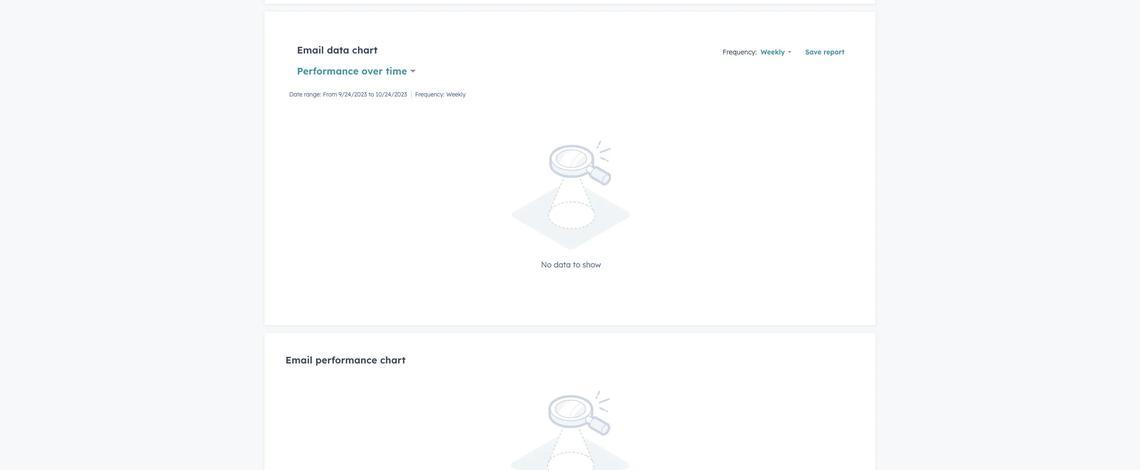 Task type: describe. For each thing, give the bounding box(es) containing it.
save
[[806, 48, 822, 56]]

no
[[541, 260, 552, 269]]

email for email performance chart
[[286, 354, 313, 366]]

9/24/2023
[[339, 91, 367, 98]]

time
[[386, 65, 407, 77]]

show
[[583, 260, 601, 269]]

email performance chart
[[286, 354, 406, 366]]

frequency: for frequency:
[[723, 48, 757, 56]]

date
[[289, 91, 303, 98]]

0 horizontal spatial weekly
[[447, 91, 466, 98]]

data for email
[[327, 44, 349, 56]]

performance over time button
[[297, 64, 416, 78]]

date range: from 9/24/2023 to 10/24/2023
[[289, 91, 407, 98]]

10/24/2023
[[376, 91, 407, 98]]

from
[[323, 91, 337, 98]]

over
[[362, 65, 383, 77]]

email for email data chart
[[297, 44, 324, 56]]

report
[[824, 48, 845, 56]]

data for no
[[554, 260, 571, 269]]

performance
[[297, 65, 359, 77]]

weekly button
[[757, 45, 796, 59]]

no data to show
[[541, 260, 601, 269]]

performance over time
[[297, 65, 407, 77]]



Task type: vqa. For each thing, say whether or not it's contained in the screenshot.
the bottom appear
no



Task type: locate. For each thing, give the bounding box(es) containing it.
data
[[327, 44, 349, 56], [554, 260, 571, 269]]

1 horizontal spatial data
[[554, 260, 571, 269]]

weekly
[[761, 48, 785, 56], [447, 91, 466, 98]]

weekly inside popup button
[[761, 48, 785, 56]]

1 horizontal spatial to
[[573, 260, 581, 269]]

chart up over
[[352, 44, 378, 56]]

range:
[[304, 91, 321, 98]]

1 horizontal spatial chart
[[380, 354, 406, 366]]

0 vertical spatial chart
[[352, 44, 378, 56]]

0 horizontal spatial data
[[327, 44, 349, 56]]

1 vertical spatial email
[[286, 354, 313, 366]]

1 vertical spatial to
[[573, 260, 581, 269]]

email
[[297, 44, 324, 56], [286, 354, 313, 366]]

frequency:
[[723, 48, 757, 56], [415, 91, 445, 98]]

to left "show"
[[573, 260, 581, 269]]

0 horizontal spatial frequency:
[[415, 91, 445, 98]]

1 horizontal spatial weekly
[[761, 48, 785, 56]]

performance
[[316, 354, 377, 366]]

0 horizontal spatial to
[[369, 91, 374, 98]]

chart for email performance chart
[[380, 354, 406, 366]]

chart
[[352, 44, 378, 56], [380, 354, 406, 366]]

0 vertical spatial email
[[297, 44, 324, 56]]

data right no
[[554, 260, 571, 269]]

1 vertical spatial chart
[[380, 354, 406, 366]]

0 vertical spatial to
[[369, 91, 374, 98]]

to right 9/24/2023
[[369, 91, 374, 98]]

1 vertical spatial weekly
[[447, 91, 466, 98]]

0 vertical spatial frequency:
[[723, 48, 757, 56]]

save report
[[806, 48, 845, 56]]

0 horizontal spatial chart
[[352, 44, 378, 56]]

save report button
[[799, 44, 845, 61]]

0 vertical spatial weekly
[[761, 48, 785, 56]]

1 horizontal spatial frequency:
[[723, 48, 757, 56]]

email left performance
[[286, 354, 313, 366]]

email up performance
[[297, 44, 324, 56]]

chart for email data chart
[[352, 44, 378, 56]]

to
[[369, 91, 374, 98], [573, 260, 581, 269]]

data up performance
[[327, 44, 349, 56]]

1 vertical spatial frequency:
[[415, 91, 445, 98]]

frequency: weekly
[[415, 91, 466, 98]]

1 vertical spatial data
[[554, 260, 571, 269]]

email data chart
[[297, 44, 378, 56]]

chart right performance
[[380, 354, 406, 366]]

frequency: for frequency: weekly
[[415, 91, 445, 98]]

0 vertical spatial data
[[327, 44, 349, 56]]



